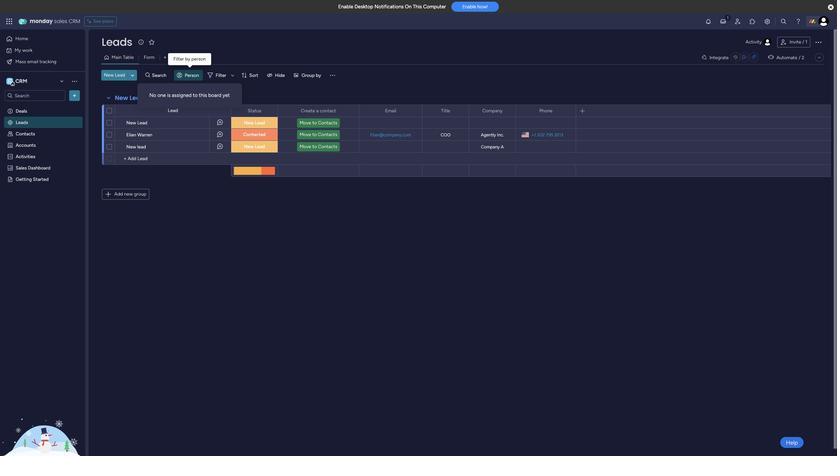Task type: locate. For each thing, give the bounding box(es) containing it.
yet
[[223, 92, 230, 98]]

options image
[[71, 92, 78, 99], [269, 105, 273, 117]]

2 move to contacts button from the top
[[297, 130, 340, 139]]

help
[[787, 439, 799, 446]]

new lead down main
[[104, 72, 125, 78]]

this
[[199, 92, 207, 98]]

deals
[[16, 108, 27, 114]]

new leads
[[115, 94, 148, 102]]

move to contacts for first move to contacts button from the top of the page
[[300, 120, 338, 126]]

new
[[104, 72, 114, 78], [115, 94, 128, 102], [126, 120, 136, 126], [244, 120, 254, 126], [244, 144, 254, 150], [126, 144, 136, 150]]

new down main
[[104, 72, 114, 78]]

filter right add view image
[[174, 56, 184, 62]]

move to contacts for second move to contacts button from the bottom of the page
[[300, 132, 338, 137]]

main table button
[[101, 52, 139, 63]]

3 move to contacts from the top
[[300, 144, 338, 150]]

new lead
[[104, 72, 125, 78], [126, 120, 148, 126], [244, 120, 265, 126], [244, 144, 265, 150]]

is
[[167, 92, 171, 98]]

to
[[193, 92, 198, 98], [313, 120, 317, 126], [313, 132, 317, 137], [313, 144, 317, 150]]

by
[[185, 56, 190, 62], [316, 72, 321, 78]]

0 vertical spatial move
[[300, 120, 311, 126]]

workspace options image
[[71, 78, 78, 85]]

menu image
[[329, 72, 336, 79]]

arrow down image
[[229, 71, 237, 79]]

1 vertical spatial filter
[[216, 72, 226, 78]]

sales dashboard
[[16, 165, 50, 171]]

computer
[[424, 4, 446, 10]]

1 move to contacts from the top
[[300, 120, 338, 126]]

apps image
[[750, 18, 757, 25]]

/ left "2"
[[800, 55, 801, 60]]

contacts for first move to contacts button from the bottom of the page
[[318, 144, 338, 150]]

1 vertical spatial move to contacts button
[[297, 130, 340, 139]]

dapulse integrations image
[[703, 55, 708, 60]]

create a contact
[[301, 108, 336, 114]]

add new group button
[[102, 189, 150, 200]]

2 vertical spatial move
[[300, 144, 311, 150]]

company left a
[[481, 145, 500, 150]]

1 vertical spatial leads
[[130, 94, 148, 102]]

0 vertical spatial options image
[[71, 92, 78, 99]]

new lead button
[[101, 70, 128, 81]]

/ inside button
[[803, 39, 805, 45]]

to for first move to contacts button from the bottom of the page
[[313, 144, 317, 150]]

mass email tracking
[[15, 59, 56, 64]]

home
[[15, 36, 28, 41]]

add
[[114, 191, 123, 197]]

filter
[[174, 56, 184, 62], [216, 72, 226, 78]]

crm right workspace icon
[[15, 78, 27, 84]]

enable inside button
[[463, 4, 477, 9]]

work
[[22, 47, 32, 53]]

move to contacts
[[300, 120, 338, 126], [300, 132, 338, 137], [300, 144, 338, 150]]

board
[[208, 92, 222, 98]]

option
[[0, 105, 85, 106]]

by left person
[[185, 56, 190, 62]]

0 vertical spatial filter
[[174, 56, 184, 62]]

list box containing deals
[[0, 104, 85, 275]]

inbox image
[[720, 18, 727, 25]]

1 horizontal spatial /
[[803, 39, 805, 45]]

202
[[538, 132, 545, 137]]

+1 202 795 3213
[[532, 132, 564, 137]]

leads up main
[[102, 34, 132, 50]]

1 vertical spatial crm
[[15, 78, 27, 84]]

0 vertical spatial move to contacts button
[[297, 118, 340, 128]]

coo
[[441, 132, 451, 137]]

0 horizontal spatial enable
[[339, 4, 354, 10]]

1 vertical spatial company
[[481, 145, 500, 150]]

agently
[[481, 132, 496, 137]]

1 vertical spatial move to contacts
[[300, 132, 338, 137]]

move to contacts button
[[297, 118, 340, 128], [297, 130, 340, 139], [297, 142, 340, 152]]

home button
[[4, 33, 72, 44]]

on
[[405, 4, 412, 10]]

0 horizontal spatial options image
[[71, 92, 78, 99]]

0 vertical spatial leads
[[102, 34, 132, 50]]

2 move to contacts from the top
[[300, 132, 338, 137]]

new lead inside 'button'
[[104, 72, 125, 78]]

1 vertical spatial move
[[300, 132, 311, 137]]

enable left desktop
[[339, 4, 354, 10]]

collapse board header image
[[817, 55, 823, 60]]

1 horizontal spatial enable
[[463, 4, 477, 9]]

enable left now! at the top of page
[[463, 4, 477, 9]]

new up contacted
[[244, 120, 254, 126]]

1 vertical spatial by
[[316, 72, 321, 78]]

invite / 1 button
[[778, 37, 811, 47]]

by right group
[[316, 72, 321, 78]]

3 move to contacts button from the top
[[297, 142, 340, 152]]

company up agently inc.
[[483, 108, 503, 114]]

1 horizontal spatial options image
[[269, 105, 273, 117]]

0 horizontal spatial /
[[800, 55, 801, 60]]

1 horizontal spatial filter
[[216, 72, 226, 78]]

leads left the no
[[130, 94, 148, 102]]

Search field
[[150, 71, 170, 80]]

integrate
[[710, 55, 729, 60]]

crm
[[69, 17, 80, 25], [15, 78, 27, 84]]

1 horizontal spatial crm
[[69, 17, 80, 25]]

see plans button
[[84, 16, 117, 26]]

invite members image
[[735, 18, 742, 25]]

company
[[483, 108, 503, 114], [481, 145, 500, 150]]

dapulse close image
[[829, 4, 835, 11]]

company inside 'field'
[[483, 108, 503, 114]]

v2 search image
[[145, 71, 150, 79]]

options image
[[815, 38, 823, 46]]

contacts
[[318, 120, 338, 126], [16, 131, 35, 136], [318, 132, 338, 137], [318, 144, 338, 150]]

1 image
[[726, 14, 732, 21]]

lead down contacted
[[255, 144, 265, 150]]

agently inc.
[[481, 132, 504, 137]]

/
[[803, 39, 805, 45], [800, 55, 801, 60]]

2 vertical spatial move to contacts
[[300, 144, 338, 150]]

1 horizontal spatial by
[[316, 72, 321, 78]]

0 vertical spatial company
[[483, 108, 503, 114]]

contacts for first move to contacts button from the top of the page
[[318, 120, 338, 126]]

/ left 1
[[803, 39, 805, 45]]

options image right status field
[[269, 105, 273, 117]]

new lead up contacted
[[244, 120, 265, 126]]

lead up warren
[[137, 120, 148, 126]]

filter inside popup button
[[216, 72, 226, 78]]

enable now! button
[[452, 2, 499, 12]]

enable for enable now!
[[463, 4, 477, 9]]

assigned
[[172, 92, 192, 98]]

contacted
[[243, 132, 266, 137]]

search everything image
[[781, 18, 788, 25]]

2 vertical spatial move to contacts button
[[297, 142, 340, 152]]

move to contacts for first move to contacts button from the bottom of the page
[[300, 144, 338, 150]]

0 vertical spatial move to contacts
[[300, 120, 338, 126]]

0 horizontal spatial filter
[[174, 56, 184, 62]]

0 vertical spatial by
[[185, 56, 190, 62]]

1 vertical spatial /
[[800, 55, 801, 60]]

enable for enable desktop notifications on this computer
[[339, 4, 354, 10]]

activity button
[[744, 37, 775, 47]]

move
[[300, 120, 311, 126], [300, 132, 311, 137], [300, 144, 311, 150]]

options image down workspace options icon
[[71, 92, 78, 99]]

by inside group by popup button
[[316, 72, 321, 78]]

enable desktop notifications on this computer
[[339, 4, 446, 10]]

crm right the sales
[[69, 17, 80, 25]]

0 horizontal spatial by
[[185, 56, 190, 62]]

lottie animation element
[[0, 389, 85, 456]]

new down new lead 'button'
[[115, 94, 128, 102]]

leads down deals
[[16, 119, 28, 125]]

table
[[123, 55, 134, 60]]

add view image
[[164, 55, 167, 60]]

lead left angle down image
[[115, 72, 125, 78]]

emails settings image
[[765, 18, 771, 25]]

public dashboard image
[[7, 165, 13, 171]]

filter left arrow down icon
[[216, 72, 226, 78]]

leads
[[102, 34, 132, 50], [130, 94, 148, 102], [16, 119, 28, 125]]

0 horizontal spatial crm
[[15, 78, 27, 84]]

Status field
[[246, 107, 263, 115]]

my
[[15, 47, 21, 53]]

help button
[[781, 437, 804, 448]]

0 vertical spatial /
[[803, 39, 805, 45]]

getting
[[16, 176, 32, 182]]

list box
[[0, 104, 85, 275]]

automate
[[777, 55, 798, 60]]

see
[[93, 18, 101, 24]]

started
[[33, 176, 49, 182]]

invite / 1
[[790, 39, 808, 45]]

lead
[[115, 72, 125, 78], [168, 108, 178, 113], [137, 120, 148, 126], [255, 120, 265, 126], [255, 144, 265, 150]]

0 vertical spatial crm
[[69, 17, 80, 25]]

1
[[806, 39, 808, 45]]

main table
[[112, 55, 134, 60]]

lead
[[137, 144, 146, 150]]



Task type: vqa. For each thing, say whether or not it's contained in the screenshot.
third Move to Contacts button from the bottom of the page
yes



Task type: describe. For each thing, give the bounding box(es) containing it.
new left lead
[[126, 144, 136, 150]]

email
[[27, 59, 38, 64]]

tracking
[[39, 59, 56, 64]]

filter for filter
[[216, 72, 226, 78]]

/ for 1
[[803, 39, 805, 45]]

new down contacted
[[244, 144, 254, 150]]

sort button
[[239, 70, 262, 81]]

lead up contacted
[[255, 120, 265, 126]]

/ for 2
[[800, 55, 801, 60]]

monday sales crm
[[30, 17, 80, 25]]

company for company
[[483, 108, 503, 114]]

automate / 2
[[777, 55, 805, 60]]

workspace selection element
[[6, 77, 28, 86]]

new lead down contacted
[[244, 144, 265, 150]]

contacts for second move to contacts button from the bottom of the page
[[318, 132, 338, 137]]

notifications image
[[706, 18, 712, 25]]

2 vertical spatial leads
[[16, 119, 28, 125]]

mass email tracking button
[[4, 56, 72, 67]]

desktop
[[355, 4, 374, 10]]

to for second move to contacts button from the bottom of the page
[[313, 132, 317, 137]]

main
[[112, 55, 122, 60]]

Phone field
[[538, 107, 555, 115]]

company a
[[481, 145, 504, 150]]

elian@company.com
[[371, 132, 412, 137]]

help image
[[796, 18, 802, 25]]

to for first move to contacts button from the top of the page
[[313, 120, 317, 126]]

Title field
[[440, 107, 452, 115]]

sort
[[250, 72, 258, 78]]

group by
[[302, 72, 321, 78]]

Company field
[[481, 107, 505, 115]]

new lead up 'elian warren'
[[126, 120, 148, 126]]

Search in workspace field
[[14, 92, 56, 100]]

+1
[[532, 132, 537, 137]]

2 move from the top
[[300, 132, 311, 137]]

2
[[803, 55, 805, 60]]

hide button
[[265, 70, 289, 81]]

1 vertical spatial options image
[[269, 105, 273, 117]]

add to favorites image
[[148, 39, 155, 45]]

795
[[546, 132, 554, 137]]

+ Add Lead text field
[[118, 155, 228, 163]]

lead down the is
[[168, 108, 178, 113]]

notifications
[[375, 4, 404, 10]]

by for group
[[316, 72, 321, 78]]

filter for filter by person
[[174, 56, 184, 62]]

lottie animation image
[[0, 389, 85, 456]]

hide
[[275, 72, 285, 78]]

1 move from the top
[[300, 120, 311, 126]]

no
[[150, 92, 156, 98]]

person
[[192, 56, 206, 62]]

elian
[[126, 132, 136, 138]]

by for filter
[[185, 56, 190, 62]]

sales
[[54, 17, 67, 25]]

company for company a
[[481, 145, 500, 150]]

status
[[248, 108, 262, 114]]

new inside new lead 'button'
[[104, 72, 114, 78]]

+1 202 795 3213 link
[[529, 131, 564, 139]]

form
[[144, 55, 155, 60]]

no one is assigned to this board yet
[[150, 92, 230, 98]]

enable now!
[[463, 4, 488, 9]]

invite
[[790, 39, 802, 45]]

Email field
[[384, 107, 398, 115]]

title
[[442, 108, 451, 114]]

1 move to contacts button from the top
[[297, 118, 340, 128]]

crm inside workspace selection element
[[15, 78, 27, 84]]

activities
[[16, 154, 35, 159]]

Create a contact field
[[299, 107, 338, 115]]

new inside new leads field
[[115, 94, 128, 102]]

a
[[501, 145, 504, 150]]

c
[[8, 78, 11, 84]]

public board image
[[7, 176, 13, 182]]

lead inside 'button'
[[115, 72, 125, 78]]

show board description image
[[137, 39, 145, 45]]

new up elian
[[126, 120, 136, 126]]

elian warren
[[126, 132, 153, 138]]

angle down image
[[131, 73, 134, 78]]

group
[[134, 191, 147, 197]]

group
[[302, 72, 315, 78]]

filter by person
[[174, 56, 206, 62]]

christina overa image
[[819, 16, 830, 27]]

autopilot image
[[769, 53, 775, 61]]

select product image
[[6, 18, 13, 25]]

add new group
[[114, 191, 147, 197]]

my work button
[[4, 45, 72, 56]]

phone
[[540, 108, 553, 114]]

dashboard
[[28, 165, 50, 171]]

email
[[385, 108, 397, 114]]

contact
[[320, 108, 336, 114]]

sales
[[16, 165, 27, 171]]

Leads field
[[100, 34, 134, 50]]

this
[[413, 4, 422, 10]]

mass
[[15, 59, 26, 64]]

person
[[185, 72, 199, 78]]

new lead
[[126, 144, 146, 150]]

monday
[[30, 17, 53, 25]]

form button
[[139, 52, 160, 63]]

3213
[[555, 132, 564, 137]]

plans
[[102, 18, 114, 24]]

accounts
[[16, 142, 36, 148]]

a
[[317, 108, 319, 114]]

one
[[158, 92, 166, 98]]

getting started
[[16, 176, 49, 182]]

my work
[[15, 47, 32, 53]]

see plans
[[93, 18, 114, 24]]

new
[[124, 191, 133, 197]]

now!
[[478, 4, 488, 9]]

3 move from the top
[[300, 144, 311, 150]]

elian@company.com link
[[369, 132, 413, 137]]

contacts inside list box
[[16, 131, 35, 136]]

activity
[[746, 39, 763, 45]]

warren
[[137, 132, 153, 138]]

New Leads field
[[113, 94, 149, 102]]

workspace image
[[6, 78, 13, 85]]

leads inside new leads field
[[130, 94, 148, 102]]



